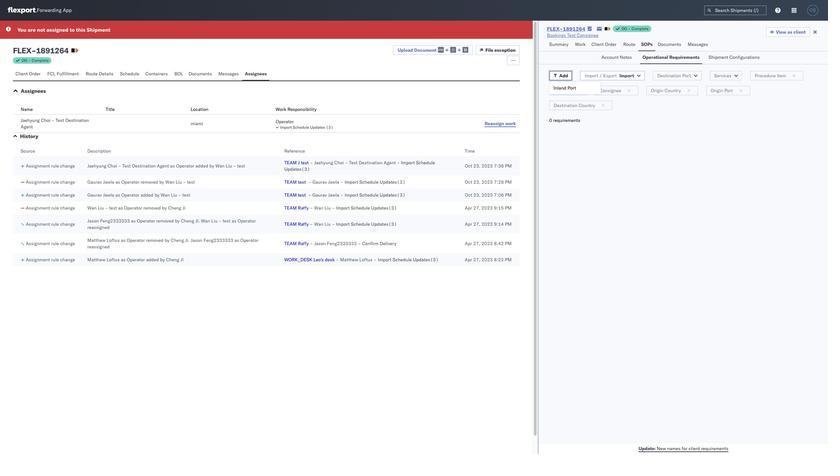Task type: vqa. For each thing, say whether or not it's contained in the screenshot.


Task type: describe. For each thing, give the bounding box(es) containing it.
oct 23, 2023 7:06 pm
[[465, 192, 512, 198]]

rule for wan liu - test as operator removed by cheng ji
[[51, 205, 59, 211]]

procedure item
[[756, 73, 787, 79]]

names
[[668, 446, 681, 452]]

23, for oct 23, 2023 7:28 pm
[[474, 179, 481, 185]]

update: new names for client requirements
[[639, 446, 729, 452]]

for
[[682, 446, 688, 452]]

by for matthew loftus as operator added by cheng ji
[[160, 257, 165, 263]]

matthew for matthew loftus as operator removed by cheng ji. jason feng2333333 as operator reassigned
[[87, 238, 106, 243]]

add
[[560, 73, 569, 79]]

apr for apr 27, 2023 9:14 pm
[[465, 221, 473, 227]]

forwarding app
[[37, 7, 72, 13]]

oct 23, 2023 7:36 pm
[[465, 163, 512, 169]]

schedule button
[[118, 68, 143, 81]]

app
[[63, 7, 72, 13]]

assignment rule change for wan liu - test as operator removed by cheng ji
[[26, 205, 75, 211]]

origin port
[[711, 88, 734, 94]]

2 horizontal spatial jaehyung
[[314, 160, 333, 166]]

work_desk leo's desk - matthew loftus - import schedule updates(3)
[[285, 257, 439, 263]]

jaehyung for jaehyung choi - test destination agent
[[21, 118, 40, 123]]

reassign work button
[[481, 119, 520, 129]]

consignee button
[[596, 86, 639, 96]]

assigned
[[46, 27, 68, 33]]

- inside jason feng2333333 as operator removed by cheng ji. wan liu - test as operator reassigned
[[219, 218, 222, 224]]

assignment for gaurav jawla as operator added by wan liu - test
[[26, 192, 50, 198]]

fcl
[[47, 71, 56, 77]]

destination port button
[[653, 71, 703, 81]]

team test - gaurav jawla - import schedule updates(3) for oct 23, 2023 7:28 pm
[[285, 179, 406, 185]]

history button
[[20, 133, 38, 140]]

origin country button
[[647, 86, 699, 96]]

feng2333333 inside jason feng2333333 as operator removed by cheng ji. wan liu - test as operator reassigned
[[100, 218, 130, 224]]

27, for apr 27, 2023 9:15 pm
[[474, 205, 481, 211]]

sops
[[642, 41, 653, 47]]

7:28
[[494, 179, 504, 185]]

agent for jaehyung choi - test destination agent as operator added by wan liu - test
[[157, 163, 169, 169]]

forwarding
[[37, 7, 62, 13]]

fcl fulfillment
[[47, 71, 79, 77]]

- inside jaehyung choi - test destination agent
[[52, 118, 54, 123]]

pm for oct 23, 2023 7:28 pm
[[505, 179, 512, 185]]

change for jason feng2333333 as operator removed by cheng ji. wan liu - test as operator reassigned
[[60, 221, 75, 227]]

team j test - jaehyung choi - test destination agent -
[[285, 160, 400, 166]]

operational
[[643, 54, 669, 60]]

responsibility
[[288, 107, 317, 112]]

feng2333333 inside matthew loftus as operator removed by cheng ji. jason feng2333333 as operator reassigned
[[204, 238, 234, 243]]

0 vertical spatial dg - complete
[[622, 26, 649, 31]]

new
[[657, 446, 667, 452]]

apr 27, 2023 9:15 pm
[[465, 205, 512, 211]]

sops button
[[639, 39, 656, 51]]

time
[[465, 148, 475, 154]]

destination country button
[[550, 101, 613, 110]]

0 horizontal spatial complete
[[32, 58, 49, 63]]

2023 for 8:22
[[482, 257, 493, 263]]

27, for apr 27, 2023 8:42 pm
[[474, 241, 481, 247]]

fcl fulfillment button
[[45, 68, 83, 81]]

0 horizontal spatial consignee
[[577, 32, 599, 38]]

jaehyung choi - test destination agent as operator added by wan liu - test
[[87, 163, 245, 169]]

choi for jaehyung choi - test destination agent
[[41, 118, 50, 123]]

origin for origin country
[[652, 88, 664, 94]]

forwarding app link
[[8, 7, 72, 14]]

0 vertical spatial assignees button
[[242, 68, 270, 81]]

team for wan liu - test as operator removed by cheng ji
[[285, 205, 297, 211]]

flex - 1891264
[[13, 46, 69, 55]]

reassigned inside matthew loftus as operator removed by cheng ji. jason feng2333333 as operator reassigned
[[87, 244, 110, 250]]

by for gaurav jawla as operator added by wan liu - test
[[155, 192, 160, 198]]

pm for apr 27, 2023 8:22 pm
[[505, 257, 512, 263]]

team for jason feng2333333 as operator removed by cheng ji. wan liu - test as operator reassigned
[[285, 221, 297, 227]]

loftus for matthew loftus as operator removed by cheng ji. jason feng2333333 as operator reassigned
[[107, 238, 120, 243]]

assignment rule change for matthew loftus as operator removed by cheng ji. jason feng2333333 as operator reassigned
[[26, 241, 75, 247]]

Search Shipments (/) text field
[[705, 6, 767, 15]]

route for route
[[624, 41, 636, 47]]

team for jaehyung choi - test destination agent as operator added by wan liu - test
[[285, 160, 297, 166]]

matthew loftus as operator removed by cheng ji. jason feng2333333 as operator reassigned
[[87, 238, 259, 250]]

account notes
[[602, 54, 633, 60]]

ji. for wan
[[196, 218, 200, 224]]

leo's
[[314, 257, 324, 263]]

/
[[600, 73, 603, 79]]

cheng for matthew loftus as operator added by cheng ji
[[166, 257, 180, 263]]

test inside jason feng2333333 as operator removed by cheng ji. wan liu - test as operator reassigned
[[223, 218, 231, 224]]

reassigned inside jason feng2333333 as operator removed by cheng ji. wan liu - test as operator reassigned
[[87, 225, 110, 231]]

gaurav jawla as operator removed by wan liu - test
[[87, 179, 195, 185]]

view as client button
[[767, 27, 811, 37]]

assignment for jaehyung choi - test destination agent as operator added by wan liu - test
[[26, 163, 50, 169]]

bol
[[175, 71, 183, 77]]

0 vertical spatial messages
[[688, 41, 709, 47]]

title
[[106, 107, 115, 112]]

import / export import
[[585, 73, 635, 79]]

shipment configurations button
[[707, 51, 766, 64]]

8:22
[[494, 257, 504, 263]]

team for gaurav jawla as operator removed by wan liu - test
[[285, 179, 297, 185]]

client order for rightmost client order 'button'
[[592, 41, 617, 47]]

0 horizontal spatial assignees button
[[21, 88, 46, 94]]

work button
[[573, 39, 590, 51]]

change for wan liu - test as operator removed by cheng ji
[[60, 205, 75, 211]]

assignment for matthew loftus as operator added by cheng ji
[[26, 257, 50, 263]]

file
[[486, 47, 494, 53]]

os
[[811, 8, 817, 13]]

you
[[17, 27, 26, 33]]

account
[[602, 54, 619, 60]]

choi for jaehyung choi - test destination agent as operator added by wan liu - test
[[108, 163, 117, 169]]

not
[[37, 27, 45, 33]]

0 vertical spatial documents
[[658, 41, 682, 47]]

destination port
[[658, 73, 692, 79]]

route button
[[621, 39, 639, 51]]

7:06
[[494, 192, 504, 198]]

0 horizontal spatial assignees
[[21, 88, 46, 94]]

shipment inside button
[[709, 54, 729, 60]]

exception
[[495, 47, 516, 53]]

bookings test consignee link
[[548, 32, 599, 39]]

notes
[[620, 54, 633, 60]]

matthew for matthew loftus as operator added by cheng ji
[[87, 257, 106, 263]]

0 vertical spatial requirements
[[554, 118, 581, 123]]

27, for apr 27, 2023 8:22 pm
[[474, 257, 481, 263]]

add button
[[550, 71, 573, 81]]

upload document button
[[394, 45, 473, 55]]

as inside button
[[788, 29, 793, 35]]

team for matthew loftus as operator removed by cheng ji. jason feng2333333 as operator reassigned
[[285, 241, 297, 247]]

jaehyung choi - test destination agent
[[21, 118, 89, 130]]

route details
[[86, 71, 113, 77]]

services button
[[710, 71, 743, 81]]

import inside button
[[280, 125, 292, 130]]

port for origin port
[[725, 88, 734, 94]]

1 horizontal spatial requirements
[[702, 446, 729, 452]]

client inside view as client button
[[794, 29, 807, 35]]

added for wan
[[141, 192, 154, 198]]

0 vertical spatial ji
[[183, 205, 186, 211]]

pm for oct 23, 2023 7:06 pm
[[505, 192, 512, 198]]

by for matthew loftus as operator removed by cheng ji. jason feng2333333 as operator reassigned
[[165, 238, 170, 243]]

destination country
[[554, 103, 596, 108]]

country for origin country
[[665, 88, 682, 94]]

apr 27, 2023 8:42 pm
[[465, 241, 512, 247]]

import schedule updates(3)
[[285, 160, 436, 172]]

flexport. image
[[8, 7, 37, 14]]

change for matthew loftus as operator removed by cheng ji. jason feng2333333 as operator reassigned
[[60, 241, 75, 247]]

0 horizontal spatial shipment
[[87, 27, 111, 33]]

removed for jawla
[[141, 179, 158, 185]]

2 horizontal spatial choi
[[335, 160, 344, 166]]

pm for apr 27, 2023 8:42 pm
[[505, 241, 512, 247]]

liu inside jason feng2333333 as operator removed by cheng ji. wan liu - test as operator reassigned
[[211, 218, 218, 224]]

reassign work
[[485, 121, 516, 126]]

work
[[506, 121, 516, 126]]

apr 27, 2023 9:14 pm
[[465, 221, 512, 227]]

bookings test consignee
[[548, 32, 599, 38]]

containers
[[146, 71, 168, 77]]

assignees inside button
[[245, 71, 267, 77]]

added for cheng
[[146, 257, 159, 263]]

change for gaurav jawla as operator added by wan liu - test
[[60, 192, 75, 198]]

1 horizontal spatial complete
[[632, 26, 649, 31]]

description
[[87, 148, 111, 154]]

9:14
[[494, 221, 504, 227]]

work_desk
[[285, 257, 313, 263]]

account notes button
[[600, 51, 637, 64]]

file exception
[[486, 47, 516, 53]]

assignment for matthew loftus as operator removed by cheng ji. jason feng2333333 as operator reassigned
[[26, 241, 50, 247]]

port for destination port
[[683, 73, 692, 79]]

0 horizontal spatial documents
[[189, 71, 212, 77]]

cheng for jason feng2333333 as operator removed by cheng ji. wan liu - test as operator reassigned
[[181, 218, 194, 224]]

apr for apr 27, 2023 8:22 pm
[[465, 257, 473, 263]]

summary
[[550, 41, 569, 47]]

procedure item button
[[751, 71, 804, 81]]

to
[[70, 27, 75, 33]]



Task type: locate. For each thing, give the bounding box(es) containing it.
assignment rule change for gaurav jawla as operator added by wan liu - test
[[26, 192, 75, 198]]

8:42
[[494, 241, 504, 247]]

6 team from the top
[[285, 241, 297, 247]]

oct up apr 27, 2023 9:15 pm
[[465, 192, 473, 198]]

inland
[[554, 85, 567, 91]]

1891264 down assigned
[[36, 46, 69, 55]]

23, up oct 23, 2023 7:06 pm on the right top of the page
[[474, 179, 481, 185]]

6 change from the top
[[60, 241, 75, 247]]

consignee
[[577, 32, 599, 38], [600, 88, 622, 94]]

2023 left 7:28
[[482, 179, 493, 185]]

client order for the bottom client order 'button'
[[16, 71, 41, 77]]

consignee inside button
[[600, 88, 622, 94]]

wan inside jason feng2333333 as operator removed by cheng ji. wan liu - test as operator reassigned
[[201, 218, 210, 224]]

reference
[[285, 148, 305, 154]]

requirements right for
[[702, 446, 729, 452]]

7:36
[[494, 163, 504, 169]]

source
[[21, 148, 35, 154]]

1 change from the top
[[60, 163, 75, 169]]

ji down matthew loftus as operator removed by cheng ji. jason feng2333333 as operator reassigned
[[181, 257, 184, 263]]

work down bookings test consignee link on the right of the page
[[576, 41, 586, 47]]

route left details
[[86, 71, 98, 77]]

pm for apr 27, 2023 9:15 pm
[[505, 205, 512, 211]]

pm right the 9:14
[[505, 221, 512, 227]]

0 vertical spatial order
[[606, 41, 617, 47]]

update:
[[639, 446, 656, 452]]

2 vertical spatial 23,
[[474, 192, 481, 198]]

client order left fcl in the top left of the page
[[16, 71, 41, 77]]

rule for matthew loftus as operator removed by cheng ji. jason feng2333333 as operator reassigned
[[51, 241, 59, 247]]

0 vertical spatial oct
[[465, 163, 473, 169]]

client right work button
[[592, 41, 604, 47]]

2 27, from the top
[[474, 221, 481, 227]]

removed for loftus
[[146, 238, 164, 243]]

2023 left 7:36
[[482, 163, 493, 169]]

2023 for 9:15
[[482, 205, 493, 211]]

3 27, from the top
[[474, 241, 481, 247]]

assignment rule change for jaehyung choi - test destination agent as operator added by wan liu - test
[[26, 163, 75, 169]]

work for work responsibility
[[276, 107, 287, 112]]

0 horizontal spatial client
[[16, 71, 28, 77]]

5 rule from the top
[[51, 221, 59, 227]]

documents button up "operational requirements"
[[656, 39, 686, 51]]

ji up jason feng2333333 as operator removed by cheng ji. wan liu - test as operator reassigned
[[183, 205, 186, 211]]

client for rightmost client order 'button'
[[592, 41, 604, 47]]

removed inside jason feng2333333 as operator removed by cheng ji. wan liu - test as operator reassigned
[[156, 218, 174, 224]]

3 raffy from the top
[[298, 241, 309, 247]]

assignment rule change for jason feng2333333 as operator removed by cheng ji. wan liu - test as operator reassigned
[[26, 221, 75, 227]]

inland port
[[554, 85, 577, 91]]

1 reassigned from the top
[[87, 225, 110, 231]]

3 change from the top
[[60, 192, 75, 198]]

dg
[[622, 26, 628, 31], [22, 58, 27, 63]]

1 vertical spatial reassigned
[[87, 244, 110, 250]]

5 assignment from the top
[[26, 221, 50, 227]]

updates(3) for oct 23, 2023 7:28 pm
[[380, 179, 406, 185]]

2023 left 8:42
[[482, 241, 493, 247]]

port for inland port
[[568, 85, 577, 91]]

country down shipper button
[[579, 103, 596, 108]]

6 assignment rule change from the top
[[26, 241, 75, 247]]

removed up "gaurav jawla as operator added by wan liu - test" at top
[[141, 179, 158, 185]]

1 origin from the left
[[652, 88, 664, 94]]

1 vertical spatial raffy
[[298, 221, 309, 227]]

4 2023 from the top
[[482, 205, 493, 211]]

0 horizontal spatial dg
[[22, 58, 27, 63]]

0 horizontal spatial order
[[29, 71, 41, 77]]

3 oct from the top
[[465, 192, 473, 198]]

0 horizontal spatial port
[[568, 85, 577, 91]]

2 horizontal spatial jason
[[314, 241, 326, 247]]

1 horizontal spatial client order button
[[590, 39, 621, 51]]

2023 for 9:14
[[482, 221, 493, 227]]

gaurav
[[87, 179, 102, 185], [313, 179, 327, 185], [87, 192, 102, 198], [313, 192, 327, 198]]

requirements right 0
[[554, 118, 581, 123]]

destination inside jaehyung choi - test destination agent
[[65, 118, 89, 123]]

work inside button
[[576, 41, 586, 47]]

consignee up work button
[[577, 32, 599, 38]]

pm right 7:36
[[505, 163, 512, 169]]

0 horizontal spatial client
[[689, 446, 701, 452]]

dg - complete down flex - 1891264
[[22, 58, 49, 63]]

team test - gaurav jawla - import schedule updates(3) for oct 23, 2023 7:06 pm
[[285, 192, 406, 198]]

4 rule from the top
[[51, 205, 59, 211]]

1 raffy from the top
[[298, 205, 309, 211]]

apr down the apr 27, 2023 8:42 pm
[[465, 257, 473, 263]]

1 2023 from the top
[[482, 163, 493, 169]]

change for gaurav jawla as operator removed by wan liu - test
[[60, 179, 75, 185]]

origin for origin port
[[711, 88, 724, 94]]

1 horizontal spatial documents button
[[656, 39, 686, 51]]

oct for oct 23, 2023 7:06 pm
[[465, 192, 473, 198]]

0 vertical spatial work
[[576, 41, 586, 47]]

2 apr from the top
[[465, 221, 473, 227]]

1891264
[[563, 26, 586, 32], [36, 46, 69, 55]]

2 assignment rule change from the top
[[26, 179, 75, 185]]

2023 for 7:36
[[482, 163, 493, 169]]

27, for apr 27, 2023 9:14 pm
[[474, 221, 481, 227]]

work for work
[[576, 41, 586, 47]]

7 2023 from the top
[[482, 257, 493, 263]]

loftus for matthew loftus as operator added by cheng ji
[[107, 257, 120, 263]]

rule
[[51, 163, 59, 169], [51, 179, 59, 185], [51, 192, 59, 198], [51, 205, 59, 211], [51, 221, 59, 227], [51, 241, 59, 247], [51, 257, 59, 263]]

2023 for 7:06
[[482, 192, 493, 198]]

0 horizontal spatial 1891264
[[36, 46, 69, 55]]

4 assignment from the top
[[26, 205, 50, 211]]

pm right 9:15
[[505, 205, 512, 211]]

view as client
[[777, 29, 807, 35]]

rule for gaurav jawla as operator removed by wan liu - test
[[51, 179, 59, 185]]

complete down flex - 1891264
[[32, 58, 49, 63]]

2 assignment from the top
[[26, 179, 50, 185]]

oct for oct 23, 2023 7:36 pm
[[465, 163, 473, 169]]

agent inside jaehyung choi - test destination agent
[[21, 124, 33, 130]]

7 rule from the top
[[51, 257, 59, 263]]

matthew loftus as operator added by cheng ji
[[87, 257, 184, 263]]

jaehyung for jaehyung choi - test destination agent as operator added by wan liu - test
[[87, 163, 106, 169]]

wan
[[216, 163, 225, 169], [165, 179, 175, 185], [161, 192, 170, 198], [87, 205, 97, 211], [314, 205, 324, 211], [201, 218, 210, 224], [314, 221, 324, 227]]

flex
[[13, 46, 31, 55]]

port down 'services' button
[[725, 88, 734, 94]]

configurations
[[730, 54, 760, 60]]

5 assignment rule change from the top
[[26, 221, 75, 227]]

cheng up matthew loftus as operator removed by cheng ji. jason feng2333333 as operator reassigned
[[181, 218, 194, 224]]

removed down jason feng2333333 as operator removed by cheng ji. wan liu - test as operator reassigned
[[146, 238, 164, 243]]

route details button
[[83, 68, 118, 81]]

1 vertical spatial 1891264
[[36, 46, 69, 55]]

pm for oct 23, 2023 7:36 pm
[[505, 163, 512, 169]]

port inside button
[[683, 73, 692, 79]]

you are not assigned to this shipment
[[17, 27, 111, 33]]

team for gaurav jawla as operator added by wan liu - test
[[285, 192, 297, 198]]

flex-1891264 link
[[548, 26, 586, 32]]

1 horizontal spatial client
[[592, 41, 604, 47]]

loftus
[[107, 238, 120, 243], [107, 257, 120, 263], [360, 257, 373, 263]]

dg - complete up route button
[[622, 26, 649, 31]]

team
[[285, 160, 297, 166], [285, 179, 297, 185], [285, 192, 297, 198], [285, 205, 297, 211], [285, 221, 297, 227], [285, 241, 297, 247]]

1 vertical spatial ji
[[181, 257, 184, 263]]

1 horizontal spatial port
[[683, 73, 692, 79]]

assignment rule change for matthew loftus as operator added by cheng ji
[[26, 257, 75, 263]]

services
[[715, 73, 732, 79]]

1 team from the top
[[285, 160, 297, 166]]

6 2023 from the top
[[482, 241, 493, 247]]

0 horizontal spatial documents button
[[186, 68, 216, 81]]

assignees button
[[242, 68, 270, 81], [21, 88, 46, 94]]

0 horizontal spatial messages button
[[216, 68, 242, 81]]

oct 23, 2023 7:28 pm
[[465, 179, 512, 185]]

country
[[665, 88, 682, 94], [579, 103, 596, 108]]

team raffy - wan liu - import schedule updates(3) for apr 27, 2023 9:15 pm
[[285, 205, 397, 211]]

4 change from the top
[[60, 205, 75, 211]]

route up notes
[[624, 41, 636, 47]]

2 team test - gaurav jawla - import schedule updates(3) from the top
[[285, 192, 406, 198]]

by inside matthew loftus as operator removed by cheng ji. jason feng2333333 as operator reassigned
[[165, 238, 170, 243]]

1 horizontal spatial choi
[[108, 163, 117, 169]]

work left responsibility
[[276, 107, 287, 112]]

upload document
[[398, 47, 437, 53]]

origin inside button
[[711, 88, 724, 94]]

0 vertical spatial added
[[196, 163, 208, 169]]

matthew inside matthew loftus as operator removed by cheng ji. jason feng2333333 as operator reassigned
[[87, 238, 106, 243]]

2 team raffy - wan liu - import schedule updates(3) from the top
[[285, 221, 397, 227]]

5 team from the top
[[285, 221, 297, 227]]

updates(3) for apr 27, 2023 9:15 pm
[[372, 205, 397, 211]]

0 horizontal spatial origin
[[652, 88, 664, 94]]

0 vertical spatial team test - gaurav jawla - import schedule updates(3)
[[285, 179, 406, 185]]

0 horizontal spatial messages
[[219, 71, 239, 77]]

1 apr from the top
[[465, 205, 473, 211]]

rule for matthew loftus as operator added by cheng ji
[[51, 257, 59, 263]]

assignment rule change for gaurav jawla as operator removed by wan liu - test
[[26, 179, 75, 185]]

2 horizontal spatial agent
[[384, 160, 396, 166]]

23, for oct 23, 2023 7:06 pm
[[474, 192, 481, 198]]

1 horizontal spatial documents
[[658, 41, 682, 47]]

1 oct from the top
[[465, 163, 473, 169]]

agent for jaehyung choi - test destination agent
[[21, 124, 33, 130]]

rule for jaehyung choi - test destination agent as operator added by wan liu - test
[[51, 163, 59, 169]]

2 23, from the top
[[474, 179, 481, 185]]

27,
[[474, 205, 481, 211], [474, 221, 481, 227], [474, 241, 481, 247], [474, 257, 481, 263]]

client order button left fcl in the top left of the page
[[13, 68, 45, 81]]

1 horizontal spatial assignees
[[245, 71, 267, 77]]

0 vertical spatial client
[[794, 29, 807, 35]]

assignment for wan liu - test as operator removed by cheng ji
[[26, 205, 50, 211]]

2 oct from the top
[[465, 179, 473, 185]]

2023 left the 9:14
[[482, 221, 493, 227]]

removed down "gaurav jawla as operator added by wan liu - test" at top
[[143, 205, 161, 211]]

1 horizontal spatial order
[[606, 41, 617, 47]]

updates(3) inside import schedule updates(3)
[[285, 166, 310, 172]]

pm right 8:42
[[505, 241, 512, 247]]

3 23, from the top
[[474, 192, 481, 198]]

by inside jason feng2333333 as operator removed by cheng ji. wan liu - test as operator reassigned
[[175, 218, 180, 224]]

summary button
[[547, 39, 573, 51]]

1 horizontal spatial work
[[576, 41, 586, 47]]

procedure
[[756, 73, 777, 79]]

1 horizontal spatial jason
[[191, 238, 203, 243]]

destination
[[658, 73, 682, 79], [554, 103, 578, 108], [65, 118, 89, 123], [359, 160, 383, 166], [132, 163, 156, 169]]

bookings
[[548, 32, 566, 38]]

client down flex
[[16, 71, 28, 77]]

1 vertical spatial documents
[[189, 71, 212, 77]]

1 horizontal spatial origin
[[711, 88, 724, 94]]

6 rule from the top
[[51, 241, 59, 247]]

jason inside matthew loftus as operator removed by cheng ji. jason feng2333333 as operator reassigned
[[191, 238, 203, 243]]

1 vertical spatial team raffy - wan liu - import schedule updates(3)
[[285, 221, 397, 227]]

6 assignment from the top
[[26, 241, 50, 247]]

0 vertical spatial consignee
[[577, 32, 599, 38]]

apr up the "apr 27, 2023 8:22 pm"
[[465, 241, 473, 247]]

1 vertical spatial assignees
[[21, 88, 46, 94]]

client
[[592, 41, 604, 47], [16, 71, 28, 77]]

apr down oct 23, 2023 7:06 pm on the right top of the page
[[465, 205, 473, 211]]

1 vertical spatial 23,
[[474, 179, 481, 185]]

0 horizontal spatial jason
[[87, 218, 99, 224]]

removed up matthew loftus as operator removed by cheng ji. jason feng2333333 as operator reassigned
[[156, 218, 174, 224]]

1 assignment rule change from the top
[[26, 163, 75, 169]]

3 team from the top
[[285, 192, 297, 198]]

flex-1891264
[[548, 26, 586, 32]]

0 vertical spatial client
[[592, 41, 604, 47]]

1 vertical spatial oct
[[465, 179, 473, 185]]

complete up sops
[[632, 26, 649, 31]]

pm right 7:28
[[505, 179, 512, 185]]

1 assignment from the top
[[26, 163, 50, 169]]

3 assignment rule change from the top
[[26, 192, 75, 198]]

raffy for test
[[298, 221, 309, 227]]

1 horizontal spatial ji.
[[196, 218, 200, 224]]

pm right 7:06
[[505, 192, 512, 198]]

0 horizontal spatial work
[[276, 107, 287, 112]]

cheng inside jason feng2333333 as operator removed by cheng ji. wan liu - test as operator reassigned
[[181, 218, 194, 224]]

oct up oct 23, 2023 7:06 pm on the right top of the page
[[465, 179, 473, 185]]

order up account
[[606, 41, 617, 47]]

1 team raffy - wan liu - import schedule updates(3) from the top
[[285, 205, 397, 211]]

rule for jason feng2333333 as operator removed by cheng ji. wan liu - test as operator reassigned
[[51, 221, 59, 227]]

1 23, from the top
[[474, 163, 481, 169]]

1 horizontal spatial dg
[[622, 26, 628, 31]]

1891264 up bookings test consignee
[[563, 26, 586, 32]]

1 vertical spatial client
[[16, 71, 28, 77]]

reassigned
[[87, 225, 110, 231], [87, 244, 110, 250]]

7 assignment from the top
[[26, 257, 50, 263]]

2 team from the top
[[285, 179, 297, 185]]

origin country
[[652, 88, 682, 94]]

cheng inside matthew loftus as operator removed by cheng ji. jason feng2333333 as operator reassigned
[[171, 238, 184, 243]]

1 vertical spatial added
[[141, 192, 154, 198]]

j
[[298, 160, 300, 166]]

1 team test - gaurav jawla - import schedule updates(3) from the top
[[285, 179, 406, 185]]

1 horizontal spatial jaehyung
[[87, 163, 106, 169]]

assignment for jason feng2333333 as operator removed by cheng ji. wan liu - test as operator reassigned
[[26, 221, 50, 227]]

item
[[778, 73, 787, 79]]

oct down time
[[465, 163, 473, 169]]

updates(3) for apr 27, 2023 9:14 pm
[[372, 221, 397, 227]]

0 horizontal spatial agent
[[21, 124, 33, 130]]

1 vertical spatial assignees button
[[21, 88, 46, 94]]

client
[[794, 29, 807, 35], [689, 446, 701, 452]]

0 vertical spatial client order
[[592, 41, 617, 47]]

order left fcl in the top left of the page
[[29, 71, 41, 77]]

loftus inside matthew loftus as operator removed by cheng ji. jason feng2333333 as operator reassigned
[[107, 238, 120, 243]]

order for rightmost client order 'button'
[[606, 41, 617, 47]]

assignment for gaurav jawla as operator removed by wan liu - test
[[26, 179, 50, 185]]

2 reassigned from the top
[[87, 244, 110, 250]]

1 horizontal spatial agent
[[157, 163, 169, 169]]

2023 left 9:15
[[482, 205, 493, 211]]

0 horizontal spatial route
[[86, 71, 98, 77]]

file exception button
[[476, 45, 520, 55], [476, 45, 520, 55]]

jaehyung right j
[[314, 160, 333, 166]]

-
[[629, 26, 631, 31], [31, 46, 36, 55], [28, 58, 31, 63], [52, 118, 54, 123], [310, 160, 313, 166], [345, 160, 348, 166], [397, 160, 400, 166], [118, 163, 121, 169], [233, 163, 236, 169], [183, 179, 186, 185], [309, 179, 311, 185], [341, 179, 344, 185], [179, 192, 181, 198], [309, 192, 311, 198], [341, 192, 344, 198], [105, 205, 108, 211], [310, 205, 313, 211], [332, 205, 335, 211], [219, 218, 222, 224], [310, 221, 313, 227], [332, 221, 335, 227], [310, 241, 313, 247], [358, 241, 361, 247], [336, 257, 339, 263], [374, 257, 377, 263]]

(3)
[[326, 125, 334, 130]]

documents right bol button
[[189, 71, 212, 77]]

1 horizontal spatial route
[[624, 41, 636, 47]]

1 vertical spatial client order button
[[13, 68, 45, 81]]

1 horizontal spatial client
[[794, 29, 807, 35]]

origin
[[652, 88, 664, 94], [711, 88, 724, 94]]

documents button right the bol
[[186, 68, 216, 81]]

1 horizontal spatial messages button
[[686, 39, 712, 51]]

document
[[415, 47, 437, 53]]

1 vertical spatial messages
[[219, 71, 239, 77]]

messages button
[[686, 39, 712, 51], [216, 68, 242, 81]]

jaehyung down name
[[21, 118, 40, 123]]

apr for apr 27, 2023 8:42 pm
[[465, 241, 473, 247]]

0 vertical spatial 1891264
[[563, 26, 586, 32]]

cheng down jason feng2333333 as operator removed by cheng ji. wan liu - test as operator reassigned
[[171, 238, 184, 243]]

0 vertical spatial dg
[[622, 26, 628, 31]]

0 vertical spatial messages button
[[686, 39, 712, 51]]

client order up account
[[592, 41, 617, 47]]

port down requirements
[[683, 73, 692, 79]]

choi inside jaehyung choi - test destination agent
[[41, 118, 50, 123]]

1 horizontal spatial country
[[665, 88, 682, 94]]

removed inside matthew loftus as operator removed by cheng ji. jason feng2333333 as operator reassigned
[[146, 238, 164, 243]]

0 vertical spatial complete
[[632, 26, 649, 31]]

3 assignment from the top
[[26, 192, 50, 198]]

ji. inside jason feng2333333 as operator removed by cheng ji. wan liu - test as operator reassigned
[[196, 218, 200, 224]]

details
[[99, 71, 113, 77]]

0 vertical spatial team raffy - wan liu - import schedule updates(3)
[[285, 205, 397, 211]]

ji. inside matthew loftus as operator removed by cheng ji. jason feng2333333 as operator reassigned
[[185, 238, 190, 243]]

1 vertical spatial client order
[[16, 71, 41, 77]]

desk
[[325, 257, 335, 263]]

apr for apr 27, 2023 9:15 pm
[[465, 205, 473, 211]]

pm right 8:22
[[505, 257, 512, 263]]

0 vertical spatial 23,
[[474, 163, 481, 169]]

1 vertical spatial dg - complete
[[22, 58, 49, 63]]

1 horizontal spatial assignees button
[[242, 68, 270, 81]]

0 vertical spatial assignees
[[245, 71, 267, 77]]

1 vertical spatial client
[[689, 446, 701, 452]]

shipper
[[554, 88, 570, 94]]

dg up route button
[[622, 26, 628, 31]]

client right view
[[794, 29, 807, 35]]

7 change from the top
[[60, 257, 75, 263]]

jason inside jason feng2333333 as operator removed by cheng ji. wan liu - test as operator reassigned
[[87, 218, 99, 224]]

1 vertical spatial requirements
[[702, 446, 729, 452]]

27, down apr 27, 2023 9:15 pm
[[474, 221, 481, 227]]

test inside jaehyung choi - test destination agent
[[56, 118, 64, 123]]

1 vertical spatial consignee
[[600, 88, 622, 94]]

0 horizontal spatial requirements
[[554, 118, 581, 123]]

dg down flex
[[22, 58, 27, 63]]

1 vertical spatial team test - gaurav jawla - import schedule updates(3)
[[285, 192, 406, 198]]

miami
[[191, 121, 203, 127]]

4 assignment rule change from the top
[[26, 205, 75, 211]]

cheng down matthew loftus as operator removed by cheng ji. jason feng2333333 as operator reassigned
[[166, 257, 180, 263]]

flex-
[[548, 26, 563, 32]]

shipment right the this
[[87, 27, 111, 33]]

4 apr from the top
[[465, 257, 473, 263]]

test
[[568, 32, 576, 38], [56, 118, 64, 123], [349, 160, 358, 166], [122, 163, 131, 169]]

2 2023 from the top
[[482, 179, 493, 185]]

1 vertical spatial messages button
[[216, 68, 242, 81]]

1 horizontal spatial 1891264
[[563, 26, 586, 32]]

assignment
[[26, 163, 50, 169], [26, 179, 50, 185], [26, 192, 50, 198], [26, 205, 50, 211], [26, 221, 50, 227], [26, 241, 50, 247], [26, 257, 50, 263]]

change for matthew loftus as operator added by cheng ji
[[60, 257, 75, 263]]

agent
[[21, 124, 33, 130], [384, 160, 396, 166], [157, 163, 169, 169]]

rule for gaurav jawla as operator added by wan liu - test
[[51, 192, 59, 198]]

1 rule from the top
[[51, 163, 59, 169]]

0 vertical spatial reassigned
[[87, 225, 110, 231]]

shipment configurations
[[709, 54, 760, 60]]

1 horizontal spatial consignee
[[600, 88, 622, 94]]

country for destination country
[[579, 103, 596, 108]]

documents up "operational requirements"
[[658, 41, 682, 47]]

cheng up jason feng2333333 as operator removed by cheng ji. wan liu - test as operator reassigned
[[168, 205, 181, 211]]

updates(3) for oct 23, 2023 7:06 pm
[[380, 192, 406, 198]]

2023 left 7:06
[[482, 192, 493, 198]]

client for the bottom client order 'button'
[[16, 71, 28, 77]]

5 2023 from the top
[[482, 221, 493, 227]]

2 origin from the left
[[711, 88, 724, 94]]

2 horizontal spatial feng2333333
[[327, 241, 357, 247]]

schedule inside import schedule updates(3)
[[416, 160, 436, 166]]

27, down oct 23, 2023 7:06 pm on the right top of the page
[[474, 205, 481, 211]]

shipment up services
[[709, 54, 729, 60]]

port inside button
[[725, 88, 734, 94]]

by for jason feng2333333 as operator removed by cheng ji. wan liu - test as operator reassigned
[[175, 218, 180, 224]]

1 vertical spatial dg
[[22, 58, 27, 63]]

1 vertical spatial complete
[[32, 58, 49, 63]]

operator
[[276, 119, 294, 125], [176, 163, 194, 169], [121, 179, 140, 185], [121, 192, 140, 198], [124, 205, 142, 211], [137, 218, 155, 224], [238, 218, 256, 224], [127, 238, 145, 243], [241, 238, 259, 243], [127, 257, 145, 263]]

test
[[301, 160, 309, 166], [237, 163, 245, 169], [187, 179, 195, 185], [298, 179, 306, 185], [183, 192, 190, 198], [298, 192, 306, 198], [109, 205, 117, 211], [223, 218, 231, 224]]

client right for
[[689, 446, 701, 452]]

2023 for 7:28
[[482, 179, 493, 185]]

3 2023 from the top
[[482, 192, 493, 198]]

2023 for 8:42
[[482, 241, 493, 247]]

apr down apr 27, 2023 9:15 pm
[[465, 221, 473, 227]]

operational requirements
[[643, 54, 700, 60]]

0 horizontal spatial client order
[[16, 71, 41, 77]]

oct for oct 23, 2023 7:28 pm
[[465, 179, 473, 185]]

import inside import schedule updates(3)
[[402, 160, 415, 166]]

raffy for operator
[[298, 241, 309, 247]]

0 vertical spatial ji.
[[196, 218, 200, 224]]

country down destination port
[[665, 88, 682, 94]]

change for jaehyung choi - test destination agent as operator added by wan liu - test
[[60, 163, 75, 169]]

order for the bottom client order 'button'
[[29, 71, 41, 77]]

2023 left 8:22
[[482, 257, 493, 263]]

5 change from the top
[[60, 221, 75, 227]]

2 change from the top
[[60, 179, 75, 185]]

0 vertical spatial shipment
[[87, 27, 111, 33]]

name
[[21, 107, 33, 112]]

2 raffy from the top
[[298, 221, 309, 227]]

1 27, from the top
[[474, 205, 481, 211]]

4 team from the top
[[285, 205, 297, 211]]

2 rule from the top
[[51, 179, 59, 185]]

0 requirements
[[550, 118, 581, 123]]

23, for oct 23, 2023 7:36 pm
[[474, 163, 481, 169]]

added
[[196, 163, 208, 169], [141, 192, 154, 198], [146, 257, 159, 263]]

1 vertical spatial order
[[29, 71, 41, 77]]

3 apr from the top
[[465, 241, 473, 247]]

choi
[[41, 118, 50, 123], [335, 160, 344, 166], [108, 163, 117, 169]]

removed
[[141, 179, 158, 185], [143, 205, 161, 211], [156, 218, 174, 224], [146, 238, 164, 243]]

27, down the apr 27, 2023 8:42 pm
[[474, 257, 481, 263]]

jaehyung down the description
[[87, 163, 106, 169]]

removed for feng2333333
[[156, 218, 174, 224]]

requirements
[[670, 54, 700, 60]]

origin inside button
[[652, 88, 664, 94]]

0 vertical spatial documents button
[[656, 39, 686, 51]]

port
[[683, 73, 692, 79], [568, 85, 577, 91], [725, 88, 734, 94]]

23, down time
[[474, 163, 481, 169]]

team raffy - wan liu - import schedule updates(3) for apr 27, 2023 9:14 pm
[[285, 221, 397, 227]]

ji. for jason
[[185, 238, 190, 243]]

client order button up account
[[590, 39, 621, 51]]

3 rule from the top
[[51, 192, 59, 198]]

1 vertical spatial route
[[86, 71, 98, 77]]

client order
[[592, 41, 617, 47], [16, 71, 41, 77]]

2 horizontal spatial port
[[725, 88, 734, 94]]

1 horizontal spatial shipment
[[709, 54, 729, 60]]

cheng for matthew loftus as operator removed by cheng ji. jason feng2333333 as operator reassigned
[[171, 238, 184, 243]]

27, up the "apr 27, 2023 8:22 pm"
[[474, 241, 481, 247]]

history
[[20, 133, 38, 140]]

0
[[550, 118, 553, 123]]

view
[[777, 29, 787, 35]]

this
[[76, 27, 85, 33]]

documents
[[658, 41, 682, 47], [189, 71, 212, 77]]

port right "inland"
[[568, 85, 577, 91]]

2 vertical spatial added
[[146, 257, 159, 263]]

origin down services
[[711, 88, 724, 94]]

7 assignment rule change from the top
[[26, 257, 75, 263]]

by
[[210, 163, 214, 169], [159, 179, 164, 185], [155, 192, 160, 198], [162, 205, 167, 211], [175, 218, 180, 224], [165, 238, 170, 243], [160, 257, 165, 263]]

4 27, from the top
[[474, 257, 481, 263]]

jaehyung inside jaehyung choi - test destination agent
[[21, 118, 40, 123]]

by for gaurav jawla as operator removed by wan liu - test
[[159, 179, 164, 185]]

23, up apr 27, 2023 9:15 pm
[[474, 192, 481, 198]]

consignee down export
[[600, 88, 622, 94]]

origin down destination port
[[652, 88, 664, 94]]

pm for apr 27, 2023 9:14 pm
[[505, 221, 512, 227]]

team test - gaurav jawla - import schedule updates(3)
[[285, 179, 406, 185], [285, 192, 406, 198]]



